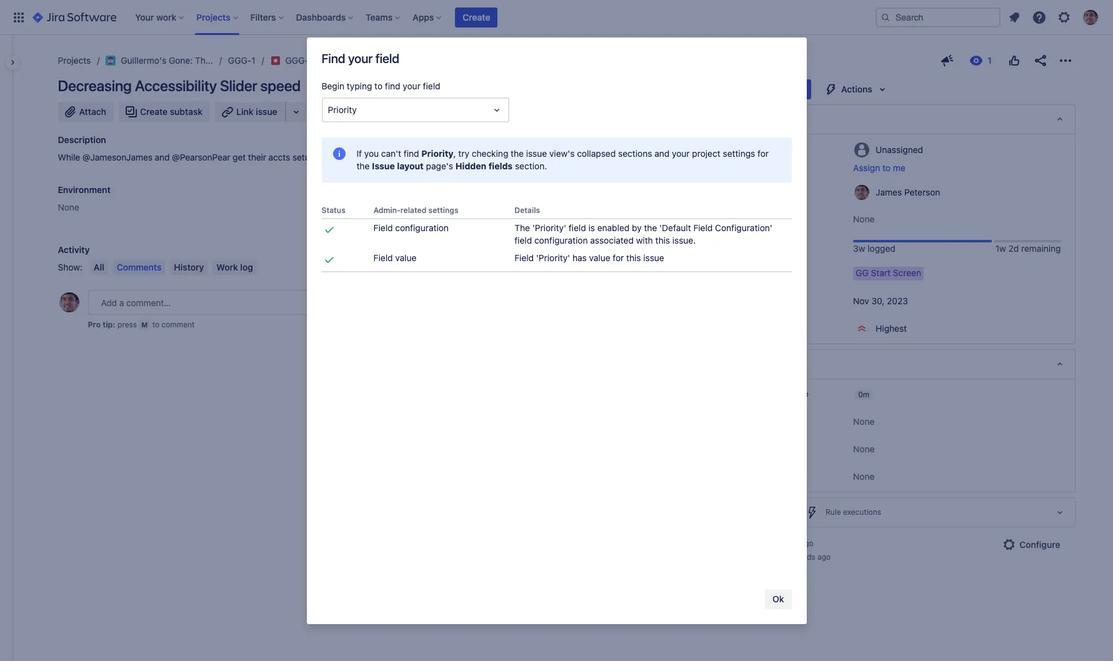 Task type: locate. For each thing, give the bounding box(es) containing it.
their right get
[[248, 152, 266, 163]]

0 horizontal spatial ggg-
[[228, 55, 252, 66]]

to inside button
[[883, 163, 891, 173]]

to
[[375, 81, 383, 91], [413, 152, 421, 163], [883, 163, 891, 173], [152, 320, 160, 330]]

1 horizontal spatial their
[[480, 152, 498, 163]]

1 horizontal spatial for
[[758, 148, 769, 159]]

1
[[252, 55, 256, 66], [777, 539, 781, 549]]

1 vertical spatial priority
[[422, 148, 454, 159]]

to right m
[[152, 320, 160, 330]]

their left work
[[480, 152, 498, 163]]

configure
[[1020, 540, 1061, 551]]

search image
[[881, 12, 891, 22]]

ggg- for 5
[[286, 55, 309, 66]]

link down slider
[[237, 106, 254, 117]]

press
[[118, 320, 137, 330]]

newest first
[[633, 262, 683, 273]]

create button
[[456, 7, 498, 27]]

priority
[[328, 104, 357, 115], [422, 148, 454, 159]]

m
[[142, 321, 148, 329]]

priority down begin
[[328, 104, 357, 115]]

this down with
[[627, 253, 641, 263]]

2 vertical spatial your
[[672, 148, 690, 159]]

field 'priority' has value for this issue
[[515, 253, 665, 263]]

0 vertical spatial for
[[758, 148, 769, 159]]

1 horizontal spatial this
[[627, 253, 641, 263]]

th...
[[195, 55, 213, 66]]

0 horizontal spatial priority
[[328, 104, 357, 115]]

0 vertical spatial settings
[[723, 148, 756, 159]]

field for field 'priority' has value for this issue
[[515, 253, 534, 263]]

ggg-
[[228, 55, 252, 66], [286, 55, 309, 66]]

ok button
[[766, 590, 792, 610]]

1 horizontal spatial link
[[765, 269, 780, 279]]

0 vertical spatial 'priority'
[[533, 223, 567, 233]]

subtask down decreasing accessibility slider speed
[[170, 106, 203, 117]]

0 vertical spatial your
[[348, 51, 373, 66]]

1 horizontal spatial subtask
[[380, 152, 411, 163]]

configuration up has
[[535, 235, 588, 246]]

newest
[[633, 262, 664, 273]]

create
[[463, 12, 491, 22], [140, 106, 168, 117]]

comments button
[[113, 260, 165, 275]]

configuration down admin-related settings
[[395, 223, 449, 233]]

your right find
[[348, 51, 373, 66]]

organize
[[443, 152, 478, 163]]

nov
[[854, 296, 870, 307]]

the down if
[[357, 161, 370, 171]]

'priority' right the
[[533, 223, 567, 233]]

9
[[779, 553, 784, 562]]

find for priority
[[404, 148, 419, 159]]

you
[[364, 148, 379, 159]]

jira software image
[[33, 10, 116, 25], [33, 10, 116, 25]]

for right project
[[758, 148, 769, 159]]

work log button
[[213, 260, 257, 275]]

field for field value
[[374, 253, 393, 263]]

your left project
[[672, 148, 690, 159]]

issue
[[372, 161, 395, 171]]

profile image of james peterson image
[[59, 293, 79, 313]]

Add a comment… field
[[88, 290, 703, 315]]

1 vertical spatial this
[[656, 235, 670, 246]]

0 horizontal spatial settings
[[429, 206, 459, 215]]

none for labels
[[854, 214, 875, 225]]

0 horizontal spatial issue
[[256, 106, 277, 117]]

related
[[401, 206, 427, 215]]

1 left hour
[[777, 539, 781, 549]]

1 horizontal spatial value
[[589, 253, 611, 263]]

'priority' for field
[[537, 253, 570, 263]]

value down field configuration
[[395, 253, 417, 263]]

0 vertical spatial this
[[320, 152, 335, 163]]

the right if
[[364, 152, 377, 163]]

0 horizontal spatial configuration
[[395, 223, 449, 233]]

first
[[666, 262, 683, 273]]

collapsed
[[577, 148, 616, 159]]

affects
[[747, 472, 774, 482]]

0 vertical spatial create
[[463, 12, 491, 22]]

configuration inside the 'priority' field is enabled by the 'default field configuration' field configuration associated with this issue.
[[535, 235, 588, 246]]

1 horizontal spatial find
[[404, 148, 419, 159]]

has
[[573, 253, 587, 263]]

1 horizontal spatial and
[[655, 148, 670, 159]]

1 up slider
[[252, 55, 256, 66]]

1 vertical spatial check icon status table image
[[322, 252, 337, 267]]

0 horizontal spatial and
[[155, 152, 170, 163]]

2 vertical spatial issue
[[644, 253, 665, 263]]

ggg- for 1
[[228, 55, 252, 66]]

rule
[[826, 508, 842, 517]]

ggg- up slider
[[228, 55, 252, 66]]

fields
[[489, 161, 513, 171]]

1 vertical spatial configuration
[[535, 235, 588, 246]]

1 vertical spatial 'priority'
[[537, 253, 570, 263]]

create banner
[[0, 0, 1114, 35]]

0 vertical spatial configuration
[[395, 223, 449, 233]]

epic link
[[747, 269, 780, 279]]

ago right seconds
[[818, 553, 831, 562]]

begin typing to find your field
[[322, 81, 441, 91]]

your
[[348, 51, 373, 66], [403, 81, 421, 91], [672, 148, 690, 159]]

none for affects versions
[[854, 472, 875, 482]]

labels
[[747, 215, 771, 224]]

1 vertical spatial your
[[403, 81, 421, 91]]

find right typing
[[385, 81, 401, 91]]

field down admin-
[[374, 223, 393, 233]]

0 vertical spatial 1
[[252, 55, 256, 66]]

while
[[58, 152, 80, 163]]

for down associated
[[613, 253, 624, 263]]

1 horizontal spatial priority
[[422, 148, 454, 159]]

1 vertical spatial 1
[[777, 539, 781, 549]]

link
[[237, 106, 254, 117], [765, 269, 780, 279]]

1 check icon status table image from the top
[[322, 222, 337, 237]]

1 vertical spatial create
[[140, 106, 168, 117]]

1 vertical spatial for
[[613, 253, 624, 263]]

and right the sections
[[655, 148, 670, 159]]

'priority' left has
[[537, 253, 570, 263]]

settings
[[723, 148, 756, 159], [429, 206, 459, 215]]

none
[[58, 202, 79, 213], [854, 214, 875, 225], [854, 417, 875, 427], [854, 444, 875, 455], [854, 472, 875, 482]]

Search field
[[876, 7, 1001, 27]]

1 horizontal spatial ggg-
[[286, 55, 309, 66]]

0 horizontal spatial your
[[348, 51, 373, 66]]

the 'priority' field is enabled by the 'default field configuration' field configuration associated with this issue.
[[515, 223, 773, 246]]

1 vertical spatial find
[[404, 148, 419, 159]]

field down field configuration
[[374, 253, 393, 263]]

0 vertical spatial issue
[[256, 106, 277, 117]]

ago up seconds
[[801, 539, 814, 549]]

and left @pearsonpear in the left of the page
[[155, 152, 170, 163]]

typing
[[347, 81, 372, 91]]

field for field configuration
[[374, 223, 393, 233]]

subtask
[[170, 106, 203, 117], [380, 152, 411, 163]]

find
[[322, 51, 346, 66]]

create for create subtask
[[140, 106, 168, 117]]

1 horizontal spatial issue
[[526, 148, 547, 159]]

check icon status table image for field value
[[322, 252, 337, 267]]

this left will
[[320, 152, 335, 163]]

0 vertical spatial subtask
[[170, 106, 203, 117]]

0 vertical spatial find
[[385, 81, 401, 91]]

1 horizontal spatial 1
[[777, 539, 781, 549]]

page's
[[426, 161, 453, 171]]

0 horizontal spatial ago
[[801, 539, 814, 549]]

'priority' inside the 'priority' field is enabled by the 'default field configuration' field configuration associated with this issue.
[[533, 223, 567, 233]]

link right epic
[[765, 269, 780, 279]]

gone:
[[169, 55, 193, 66]]

check icon status table image
[[322, 222, 337, 237], [322, 252, 337, 267]]

0 horizontal spatial value
[[395, 253, 417, 263]]

the right by
[[644, 223, 658, 233]]

0 horizontal spatial find
[[385, 81, 401, 91]]

create inside primary element
[[463, 12, 491, 22]]

1 horizontal spatial your
[[403, 81, 421, 91]]

2 ggg- from the left
[[286, 55, 309, 66]]

ggg- up speed
[[286, 55, 309, 66]]

give feedback image
[[940, 53, 955, 68]]

issue down speed
[[256, 106, 277, 117]]

2d
[[1009, 243, 1020, 254]]

1 vertical spatial issue
[[526, 148, 547, 159]]

settings right the "related"
[[429, 206, 459, 215]]

field value
[[374, 253, 417, 263]]

issue down with
[[644, 253, 665, 263]]

field up issue.
[[694, 223, 713, 233]]

1 horizontal spatial settings
[[723, 148, 756, 159]]

2 horizontal spatial your
[[672, 148, 690, 159]]

2 horizontal spatial this
[[656, 235, 670, 246]]

field
[[376, 51, 400, 66], [423, 81, 441, 91], [569, 223, 586, 233], [515, 235, 532, 246]]

1 ggg- from the left
[[228, 55, 252, 66]]

settings right project
[[723, 148, 756, 159]]

configure link
[[995, 536, 1068, 556]]

0 vertical spatial link
[[237, 106, 254, 117]]

1 horizontal spatial ago
[[818, 553, 831, 562]]

0 horizontal spatial 1
[[252, 55, 256, 66]]

history
[[174, 262, 204, 273]]

issue up section.
[[526, 148, 547, 159]]

issue inside the , try checking the issue view's collapsed sections and your project settings for the
[[526, 148, 547, 159]]

1 inside ggg-1 link
[[252, 55, 256, 66]]

remaining
[[1022, 243, 1062, 254]]

executions
[[844, 508, 882, 517]]

subtask right you
[[380, 152, 411, 163]]

your right typing
[[403, 81, 421, 91]]

speed
[[260, 77, 301, 94]]

link inside button
[[237, 106, 254, 117]]

to left me
[[883, 163, 891, 173]]

find your field
[[322, 51, 400, 66]]

priority up page's on the top left of page
[[422, 148, 454, 159]]

2 check icon status table image from the top
[[322, 252, 337, 267]]

assignee
[[747, 144, 781, 154]]

0 vertical spatial priority
[[328, 104, 357, 115]]

all button
[[90, 260, 108, 275]]

value right has
[[589, 253, 611, 263]]

value
[[395, 253, 417, 263], [589, 253, 611, 263]]

1w 2d remaining
[[996, 243, 1062, 254]]

0 horizontal spatial subtask
[[170, 106, 203, 117]]

2 horizontal spatial issue
[[644, 253, 665, 263]]

1 vertical spatial ago
[[818, 553, 831, 562]]

versions
[[776, 472, 806, 482]]

, try checking the issue view's collapsed sections and your project settings for the
[[357, 148, 769, 171]]

find up layout
[[404, 148, 419, 159]]

checking
[[472, 148, 509, 159]]

get
[[233, 152, 246, 163]]

0 horizontal spatial create
[[140, 106, 168, 117]]

original
[[747, 390, 776, 399]]

description
[[58, 134, 106, 145]]

if you can't find priority
[[357, 148, 454, 159]]

1 horizontal spatial configuration
[[535, 235, 588, 246]]

field down the
[[515, 253, 534, 263]]

menu bar containing all
[[87, 260, 259, 275]]

original estimate
[[747, 390, 809, 399]]

if
[[357, 148, 362, 159]]

0 horizontal spatial link
[[237, 106, 254, 117]]

1 horizontal spatial create
[[463, 12, 491, 22]]

to right typing
[[375, 81, 383, 91]]

this down 'default
[[656, 235, 670, 246]]

0 horizontal spatial their
[[248, 152, 266, 163]]

0 vertical spatial check icon status table image
[[322, 222, 337, 237]]

rule executions
[[826, 508, 882, 517]]

field inside the 'priority' field is enabled by the 'default field configuration' field configuration associated with this issue.
[[694, 223, 713, 233]]

slider
[[220, 77, 257, 94]]

'priority'
[[533, 223, 567, 233], [537, 253, 570, 263]]

menu bar
[[87, 260, 259, 275]]



Task type: describe. For each thing, give the bounding box(es) containing it.
automation element
[[739, 498, 1076, 528]]

create subtask
[[140, 106, 203, 117]]

0m
[[859, 390, 870, 400]]

2 their from the left
[[480, 152, 498, 163]]

will
[[337, 152, 350, 163]]

1 vertical spatial settings
[[429, 206, 459, 215]]

@jamesonjames
[[82, 152, 153, 163]]

decreasing accessibility slider speed
[[58, 77, 301, 94]]

layout
[[397, 161, 424, 171]]

assign to me
[[854, 163, 906, 173]]

attach button
[[58, 102, 114, 122]]

work log
[[217, 262, 253, 273]]

pro
[[88, 320, 101, 330]]

nov 30, 2023
[[854, 296, 909, 307]]

check icon status table image for field configuration
[[322, 222, 337, 237]]

2 vertical spatial this
[[627, 253, 641, 263]]

for inside the , try checking the issue view's collapsed sections and your project settings for the
[[758, 148, 769, 159]]

guillermo's gone: th...
[[121, 55, 213, 66]]

guillermo's gone: the game image
[[106, 56, 116, 66]]

ok
[[773, 594, 785, 605]]

to inside find your field "dialog"
[[375, 81, 383, 91]]

estimate
[[778, 390, 809, 399]]

me
[[894, 163, 906, 173]]

assign to me button
[[854, 162, 1063, 174]]

the inside the 'priority' field is enabled by the 'default field configuration' field configuration associated with this issue.
[[644, 223, 658, 233]]

the up section.
[[511, 148, 524, 159]]

attach
[[79, 106, 106, 117]]

1 vertical spatial link
[[765, 269, 780, 279]]

create for create
[[463, 12, 491, 22]]

configuration'
[[716, 223, 773, 233]]

2023
[[887, 296, 909, 307]]

unassigned
[[876, 144, 924, 155]]

with
[[637, 235, 653, 246]]

newest first image
[[686, 263, 696, 273]]

is
[[589, 223, 595, 233]]

section.
[[515, 161, 547, 171]]

by
[[632, 223, 642, 233]]

pro tip: press m to comment
[[88, 320, 195, 330]]

1 hour ago 9 seconds ago
[[777, 539, 831, 562]]

1 value from the left
[[395, 253, 417, 263]]

work
[[217, 262, 238, 273]]

admin-
[[374, 206, 401, 215]]

create subtask button
[[119, 102, 210, 122]]

30,
[[872, 296, 885, 307]]

comments
[[117, 262, 162, 273]]

while @jamesonjames and @pearsonpear get their accts setup; this will be the subtask to help organize their work
[[58, 152, 520, 163]]

sections
[[619, 148, 653, 159]]

try
[[459, 148, 470, 159]]

link issue button
[[215, 102, 286, 122]]

0 vertical spatial ago
[[801, 539, 814, 549]]

ggg-1 link
[[228, 53, 256, 68]]

0 horizontal spatial for
[[613, 253, 624, 263]]

projects
[[58, 55, 91, 66]]

primary element
[[8, 0, 876, 35]]

3w logged
[[854, 243, 896, 254]]

2 value from the left
[[589, 253, 611, 263]]

projects link
[[58, 53, 91, 68]]

help
[[424, 152, 441, 163]]

seconds
[[786, 553, 816, 562]]

be
[[352, 152, 362, 163]]

this inside the 'priority' field is enabled by the 'default field configuration' field configuration associated with this issue.
[[656, 235, 670, 246]]

tip:
[[103, 320, 115, 330]]

highest
[[876, 324, 908, 334]]

epic
[[747, 269, 763, 279]]

associated
[[591, 235, 634, 246]]

status
[[322, 206, 346, 215]]

find your field dialog
[[307, 38, 807, 625]]

open image
[[489, 103, 504, 118]]

issue inside the link issue button
[[256, 106, 277, 117]]

hidden
[[456, 161, 487, 171]]

3w
[[854, 243, 866, 254]]

0 horizontal spatial this
[[320, 152, 335, 163]]

,
[[454, 148, 456, 159]]

all
[[94, 262, 104, 273]]

environment
[[58, 184, 111, 195]]

guillermo's gone: th... link
[[106, 53, 213, 68]]

'priority' for the
[[533, 223, 567, 233]]

1 inside 1 hour ago 9 seconds ago
[[777, 539, 781, 549]]

to left help
[[413, 152, 421, 163]]

accts
[[269, 152, 290, 163]]

'default
[[660, 223, 691, 233]]

and inside the , try checking the issue view's collapsed sections and your project settings for the
[[655, 148, 670, 159]]

your inside the , try checking the issue view's collapsed sections and your project settings for the
[[672, 148, 690, 159]]

history button
[[170, 260, 208, 275]]

1 vertical spatial subtask
[[380, 152, 411, 163]]

issue layout page's hidden fields section.
[[372, 161, 547, 171]]

begin
[[322, 81, 345, 91]]

admin-related settings
[[374, 206, 459, 215]]

newest first button
[[626, 260, 703, 275]]

guillermo's
[[121, 55, 166, 66]]

find for your
[[385, 81, 401, 91]]

none for environment
[[58, 202, 79, 213]]

details
[[515, 206, 540, 215]]

1w
[[996, 243, 1007, 254]]

ggg-1
[[228, 55, 256, 66]]

settings inside the , try checking the issue view's collapsed sections and your project settings for the
[[723, 148, 756, 159]]

affects versions
[[747, 472, 806, 482]]

logged
[[868, 243, 896, 254]]

1 their from the left
[[248, 152, 266, 163]]

project
[[693, 148, 721, 159]]

subtask inside create subtask button
[[170, 106, 203, 117]]

activity
[[58, 245, 90, 255]]

@pearsonpear
[[172, 152, 230, 163]]

view's
[[550, 148, 575, 159]]

5
[[309, 55, 314, 66]]

ggg-5 link
[[286, 53, 314, 68]]

link issue
[[237, 106, 277, 117]]

assign
[[854, 163, 881, 173]]



Task type: vqa. For each thing, say whether or not it's contained in the screenshot.
1
yes



